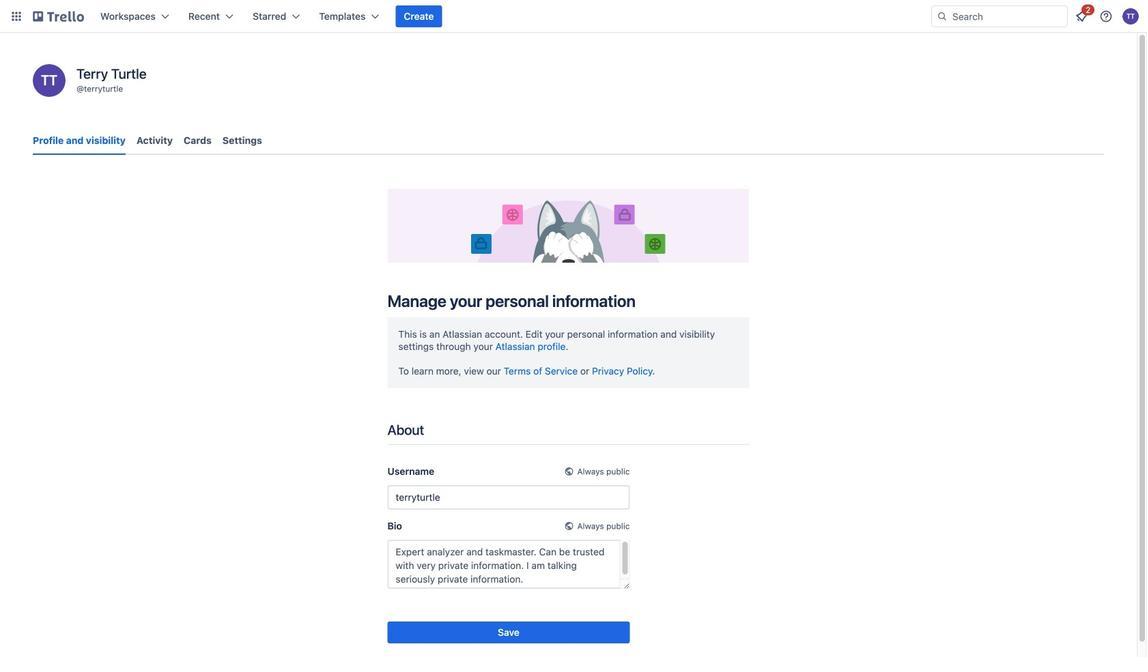 Task type: describe. For each thing, give the bounding box(es) containing it.
terry turtle (terryturtle) image
[[33, 64, 66, 97]]

terry turtle (terryturtle) image
[[1123, 8, 1139, 25]]

primary element
[[0, 0, 1147, 33]]



Task type: vqa. For each thing, say whether or not it's contained in the screenshot.
the topmost 30
no



Task type: locate. For each thing, give the bounding box(es) containing it.
None text field
[[388, 540, 630, 589]]

Search field
[[948, 7, 1067, 26]]

open information menu image
[[1100, 10, 1113, 23]]

None text field
[[388, 485, 630, 510]]

back to home image
[[33, 5, 84, 27]]

search image
[[937, 11, 948, 22]]

2 notifications image
[[1074, 8, 1090, 25]]



